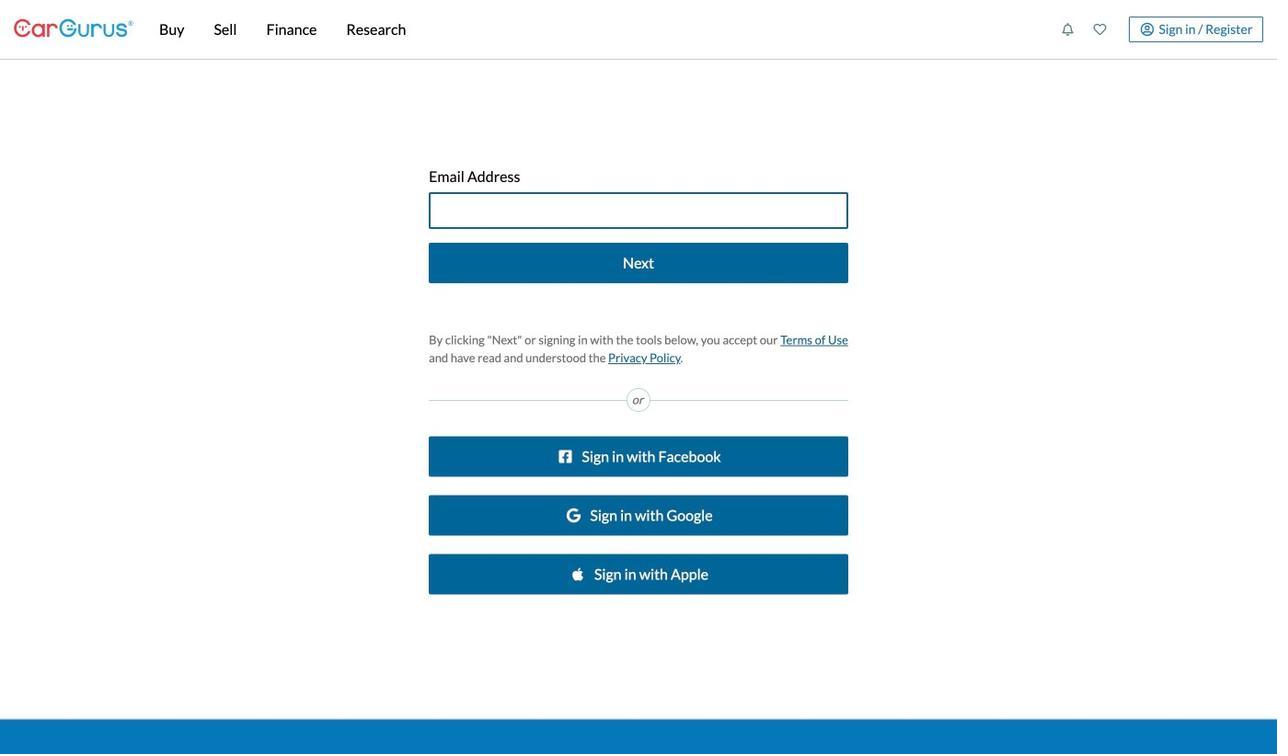 Task type: vqa. For each thing, say whether or not it's contained in the screenshot.
the top days
no



Task type: locate. For each thing, give the bounding box(es) containing it.
menu
[[1052, 7, 1264, 52]]

None text field
[[429, 192, 849, 229]]

open notifications image
[[1062, 23, 1075, 36]]

facebook square image
[[556, 450, 575, 464]]

menu item
[[1117, 17, 1264, 42]]

saved cars image
[[1094, 23, 1107, 36]]

user icon image
[[1141, 23, 1155, 36]]

apple image
[[569, 568, 587, 582]]

menu bar
[[133, 0, 1052, 59]]



Task type: describe. For each thing, give the bounding box(es) containing it.
google image
[[565, 509, 583, 523]]



